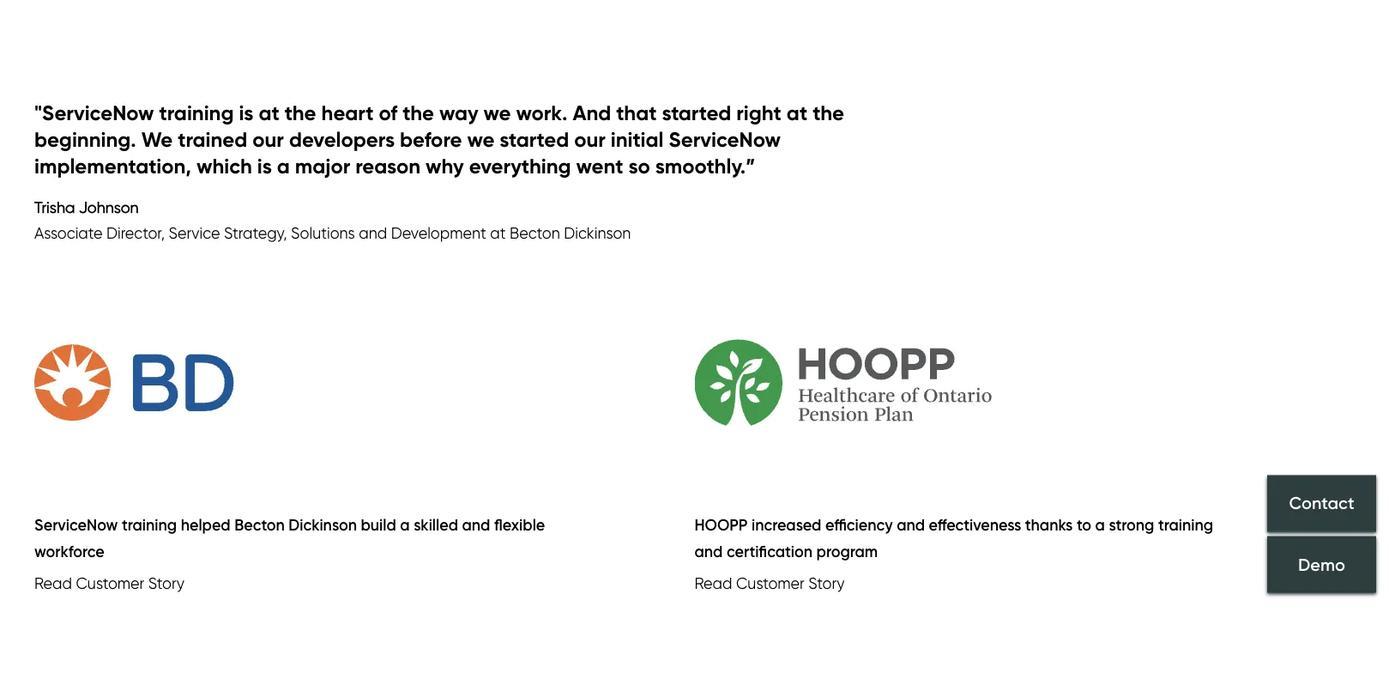 Task type: vqa. For each thing, say whether or not it's contained in the screenshot.
flexible
yes



Task type: describe. For each thing, give the bounding box(es) containing it.
demo link
[[1268, 536, 1377, 593]]

smoothly."
[[656, 153, 756, 179]]

thanks
[[1026, 516, 1073, 535]]

a inside servicenow training helped becton dickinson build a skilled and flexible workforce
[[400, 516, 410, 535]]

read for and
[[695, 574, 733, 593]]

increased
[[752, 516, 822, 535]]

which
[[197, 153, 252, 179]]

a inside the hoopp increased efficiency and effectiveness thanks to a strong training and certification program
[[1096, 516, 1106, 535]]

reason
[[356, 153, 421, 179]]

work.
[[516, 100, 568, 126]]

why
[[426, 153, 464, 179]]

flexible
[[494, 516, 545, 535]]

demo
[[1299, 554, 1346, 575]]

director,
[[106, 224, 165, 243]]

story for training
[[148, 574, 185, 593]]

program
[[817, 542, 878, 561]]

hoopp logo image
[[695, 273, 1216, 494]]

"servicenow training is at the heart of the way we work. and that started right at the beginning. we trained our developers before we started our initial servicenow implementation, which is a major reason why everything went so smoothly."
[[34, 100, 845, 179]]

major
[[295, 153, 350, 179]]

contact link
[[1268, 475, 1377, 532]]

trisha
[[34, 198, 75, 217]]

story for increased
[[809, 574, 845, 593]]

servicenow inside "servicenow training is at the heart of the way we work. and that started right at the beginning. we trained our developers before we started our initial servicenow implementation, which is a major reason why everything went so smoothly."
[[669, 127, 781, 152]]

right
[[737, 100, 782, 126]]

way
[[439, 100, 479, 126]]

customer for and
[[736, 574, 805, 593]]

customer for workforce
[[76, 574, 144, 593]]

contact
[[1290, 492, 1355, 514]]

1 the from the left
[[285, 100, 316, 126]]

hoopp
[[695, 516, 748, 535]]

beginning.
[[34, 127, 136, 152]]

training for "servicenow
[[159, 100, 234, 126]]

training for servicenow
[[122, 516, 177, 535]]

and
[[573, 100, 611, 126]]

2 the from the left
[[403, 100, 434, 126]]

implementation,
[[34, 153, 191, 179]]

before
[[400, 127, 462, 152]]

that
[[617, 100, 657, 126]]

and inside servicenow training helped becton dickinson build a skilled and flexible workforce
[[462, 516, 491, 535]]

helped
[[181, 516, 231, 535]]

becton inside servicenow training helped becton dickinson build a skilled and flexible workforce
[[235, 516, 285, 535]]

2 our from the left
[[574, 127, 606, 152]]

effectiveness
[[929, 516, 1022, 535]]

dickinson inside servicenow training helped becton dickinson build a skilled and flexible workforce
[[289, 516, 357, 535]]

trisha johnson associate director, service strategy, solutions and development at becton dickinson
[[34, 198, 631, 243]]

johnson
[[79, 198, 139, 217]]

servicenow training helped becton dickinson build a skilled and flexible workforce
[[34, 516, 545, 561]]

certification
[[727, 542, 813, 561]]

development
[[391, 224, 487, 243]]

training inside the hoopp increased efficiency and effectiveness thanks to a strong training and certification program
[[1159, 516, 1214, 535]]

dickinson inside trisha johnson associate director, service strategy, solutions and development at becton dickinson
[[564, 224, 631, 243]]

becton inside trisha johnson associate director, service strategy, solutions and development at becton dickinson
[[510, 224, 560, 243]]

and right efficiency
[[897, 516, 925, 535]]



Task type: locate. For each thing, give the bounding box(es) containing it.
a right 'to'
[[1096, 516, 1106, 535]]

at left heart
[[259, 100, 280, 126]]

1 vertical spatial becton
[[235, 516, 285, 535]]

2 customer from the left
[[736, 574, 805, 593]]

is
[[239, 100, 254, 126], [257, 153, 272, 179]]

1 customer from the left
[[76, 574, 144, 593]]

dickinson left build
[[289, 516, 357, 535]]

trained
[[178, 127, 247, 152]]

servicenow up workforce
[[34, 516, 118, 535]]

and right "solutions"
[[359, 224, 387, 243]]

our down and
[[574, 127, 606, 152]]

read customer story down workforce
[[34, 574, 185, 593]]

started down work.
[[500, 127, 569, 152]]

1 horizontal spatial our
[[574, 127, 606, 152]]

at inside trisha johnson associate director, service strategy, solutions and development at becton dickinson
[[490, 224, 506, 243]]

at right right on the right of page
[[787, 100, 808, 126]]

a left major
[[277, 153, 290, 179]]

read for workforce
[[34, 574, 72, 593]]

a right build
[[400, 516, 410, 535]]

is up trained
[[239, 100, 254, 126]]

2 read from the left
[[695, 574, 733, 593]]

our right trained
[[253, 127, 284, 152]]

"servicenow
[[34, 100, 154, 126]]

to
[[1077, 516, 1092, 535]]

0 horizontal spatial the
[[285, 100, 316, 126]]

everything
[[469, 153, 571, 179]]

1 horizontal spatial becton
[[510, 224, 560, 243]]

servicenow
[[669, 127, 781, 152], [34, 516, 118, 535]]

1 horizontal spatial read customer story
[[695, 574, 845, 593]]

workforce
[[34, 542, 104, 561]]

0 horizontal spatial our
[[253, 127, 284, 152]]

strategy,
[[224, 224, 287, 243]]

1 horizontal spatial dickinson
[[564, 224, 631, 243]]

1 vertical spatial servicenow
[[34, 516, 118, 535]]

and right skilled
[[462, 516, 491, 535]]

of
[[379, 100, 398, 126]]

0 horizontal spatial is
[[239, 100, 254, 126]]

service
[[169, 224, 220, 243]]

servicenow up smoothly."
[[669, 127, 781, 152]]

2 story from the left
[[809, 574, 845, 593]]

0 horizontal spatial dickinson
[[289, 516, 357, 535]]

2 horizontal spatial at
[[787, 100, 808, 126]]

0 horizontal spatial read customer story
[[34, 574, 185, 593]]

2 horizontal spatial a
[[1096, 516, 1106, 535]]

2 read customer story from the left
[[695, 574, 845, 593]]

initial
[[611, 127, 664, 152]]

0 horizontal spatial started
[[500, 127, 569, 152]]

1 horizontal spatial story
[[809, 574, 845, 593]]

0 horizontal spatial read
[[34, 574, 72, 593]]

1 horizontal spatial servicenow
[[669, 127, 781, 152]]

and inside trisha johnson associate director, service strategy, solutions and development at becton dickinson
[[359, 224, 387, 243]]

0 horizontal spatial servicenow
[[34, 516, 118, 535]]

training inside "servicenow training is at the heart of the way we work. and that started right at the beginning. we trained our developers before we started our initial servicenow implementation, which is a major reason why everything went so smoothly."
[[159, 100, 234, 126]]

becton dickinson logo image
[[34, 273, 556, 494]]

becton right helped
[[235, 516, 285, 535]]

is right which
[[257, 153, 272, 179]]

skilled
[[414, 516, 458, 535]]

0 horizontal spatial becton
[[235, 516, 285, 535]]

becton down 'everything'
[[510, 224, 560, 243]]

the
[[285, 100, 316, 126], [403, 100, 434, 126], [813, 100, 845, 126]]

at right development
[[490, 224, 506, 243]]

customer
[[76, 574, 144, 593], [736, 574, 805, 593]]

we right way
[[484, 100, 511, 126]]

1 vertical spatial we
[[467, 127, 495, 152]]

started
[[662, 100, 732, 126], [500, 127, 569, 152]]

we down way
[[467, 127, 495, 152]]

read down workforce
[[34, 574, 72, 593]]

read customer story
[[34, 574, 185, 593], [695, 574, 845, 593]]

1 read from the left
[[34, 574, 72, 593]]

a inside "servicenow training is at the heart of the way we work. and that started right at the beginning. we trained our developers before we started our initial servicenow implementation, which is a major reason why everything went so smoothly."
[[277, 153, 290, 179]]

training left helped
[[122, 516, 177, 535]]

associate
[[34, 224, 103, 243]]

0 horizontal spatial at
[[259, 100, 280, 126]]

0 vertical spatial we
[[484, 100, 511, 126]]

0 vertical spatial started
[[662, 100, 732, 126]]

build
[[361, 516, 396, 535]]

servicenow inside servicenow training helped becton dickinson build a skilled and flexible workforce
[[34, 516, 118, 535]]

1 horizontal spatial a
[[400, 516, 410, 535]]

training inside servicenow training helped becton dickinson build a skilled and flexible workforce
[[122, 516, 177, 535]]

at
[[259, 100, 280, 126], [787, 100, 808, 126], [490, 224, 506, 243]]

read customer story for and
[[695, 574, 845, 593]]

2 horizontal spatial the
[[813, 100, 845, 126]]

we
[[141, 127, 173, 152]]

0 horizontal spatial customer
[[76, 574, 144, 593]]

dickinson
[[564, 224, 631, 243], [289, 516, 357, 535]]

developers
[[289, 127, 395, 152]]

our
[[253, 127, 284, 152], [574, 127, 606, 152]]

0 vertical spatial servicenow
[[669, 127, 781, 152]]

0 vertical spatial dickinson
[[564, 224, 631, 243]]

training
[[159, 100, 234, 126], [122, 516, 177, 535], [1159, 516, 1214, 535]]

efficiency
[[826, 516, 893, 535]]

the up before
[[403, 100, 434, 126]]

0 horizontal spatial story
[[148, 574, 185, 593]]

1 vertical spatial dickinson
[[289, 516, 357, 535]]

started up smoothly."
[[662, 100, 732, 126]]

the right right on the right of page
[[813, 100, 845, 126]]

read
[[34, 574, 72, 593], [695, 574, 733, 593]]

and
[[359, 224, 387, 243], [462, 516, 491, 535], [897, 516, 925, 535], [695, 542, 723, 561]]

1 horizontal spatial started
[[662, 100, 732, 126]]

hoopp increased efficiency and effectiveness thanks to a strong training and certification program
[[695, 516, 1214, 561]]

and down hoopp
[[695, 542, 723, 561]]

training right the strong at the bottom right
[[1159, 516, 1214, 535]]

read customer story for workforce
[[34, 574, 185, 593]]

read customer story down certification
[[695, 574, 845, 593]]

1 vertical spatial is
[[257, 153, 272, 179]]

3 the from the left
[[813, 100, 845, 126]]

so
[[629, 153, 650, 179]]

story down program on the bottom of page
[[809, 574, 845, 593]]

0 vertical spatial becton
[[510, 224, 560, 243]]

solutions
[[291, 224, 355, 243]]

1 vertical spatial started
[[500, 127, 569, 152]]

training up trained
[[159, 100, 234, 126]]

went
[[576, 153, 624, 179]]

0 vertical spatial is
[[239, 100, 254, 126]]

strong
[[1109, 516, 1155, 535]]

read down hoopp
[[695, 574, 733, 593]]

1 story from the left
[[148, 574, 185, 593]]

story down helped
[[148, 574, 185, 593]]

dickinson down 'went'
[[564, 224, 631, 243]]

1 read customer story from the left
[[34, 574, 185, 593]]

a
[[277, 153, 290, 179], [400, 516, 410, 535], [1096, 516, 1106, 535]]

story
[[148, 574, 185, 593], [809, 574, 845, 593]]

1 horizontal spatial at
[[490, 224, 506, 243]]

heart
[[322, 100, 374, 126]]

1 horizontal spatial is
[[257, 153, 272, 179]]

customer down certification
[[736, 574, 805, 593]]

1 our from the left
[[253, 127, 284, 152]]

1 horizontal spatial read
[[695, 574, 733, 593]]

customer down workforce
[[76, 574, 144, 593]]

0 horizontal spatial a
[[277, 153, 290, 179]]

becton
[[510, 224, 560, 243], [235, 516, 285, 535]]

1 horizontal spatial the
[[403, 100, 434, 126]]

1 horizontal spatial customer
[[736, 574, 805, 593]]

the left heart
[[285, 100, 316, 126]]

we
[[484, 100, 511, 126], [467, 127, 495, 152]]



